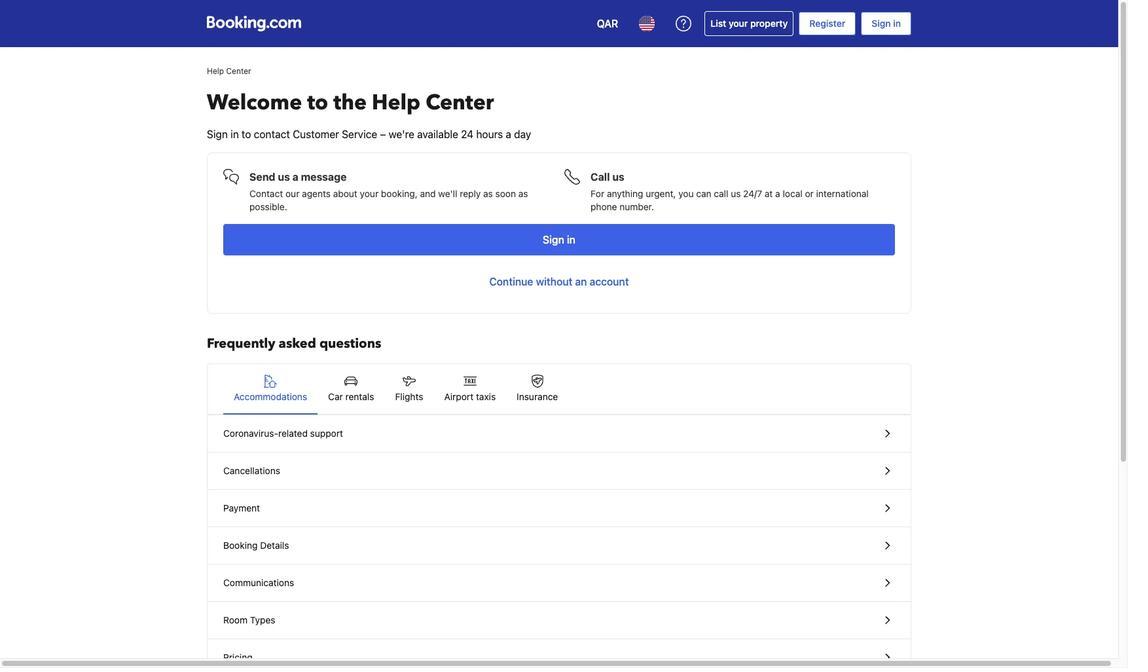 Task type: describe. For each thing, give the bounding box(es) containing it.
you
[[679, 188, 694, 199]]

1 as from the left
[[483, 188, 493, 199]]

number.
[[620, 201, 654, 212]]

communications
[[223, 577, 294, 588]]

frequently
[[207, 335, 275, 352]]

1 vertical spatial help
[[372, 88, 421, 117]]

list your property
[[711, 18, 788, 29]]

asked
[[279, 335, 316, 352]]

payment button
[[208, 490, 911, 527]]

soon
[[496, 188, 516, 199]]

welcome
[[207, 88, 302, 117]]

car rentals
[[328, 391, 374, 402]]

register
[[810, 18, 846, 29]]

payment
[[223, 502, 260, 514]]

rentals
[[346, 391, 374, 402]]

at
[[765, 188, 773, 199]]

hours
[[476, 128, 503, 140]]

communications button
[[208, 565, 911, 602]]

frequently asked questions
[[207, 335, 382, 352]]

0 vertical spatial sign
[[872, 18, 891, 29]]

contact
[[254, 128, 290, 140]]

continue without an account button
[[223, 266, 895, 297]]

car
[[328, 391, 343, 402]]

room types
[[223, 614, 275, 626]]

list
[[711, 18, 727, 29]]

1 horizontal spatial sign in
[[872, 18, 901, 29]]

can
[[696, 188, 712, 199]]

0 horizontal spatial to
[[242, 128, 251, 140]]

account
[[590, 276, 629, 288]]

1 vertical spatial sign in link
[[223, 224, 895, 255]]

your inside send us a message contact our agents about your booking, and we'll reply as soon as possible.
[[360, 188, 379, 199]]

coronavirus-
[[223, 428, 278, 439]]

we'll
[[438, 188, 457, 199]]

pricing button
[[208, 639, 911, 668]]

customer
[[293, 128, 339, 140]]

booking details
[[223, 540, 289, 551]]

possible.
[[250, 201, 287, 212]]

a for sign in to contact customer service – we're available 24 hours a day
[[506, 128, 512, 140]]

car rentals button
[[318, 364, 385, 414]]

welcome to the help center
[[207, 88, 494, 117]]

without
[[536, 276, 573, 288]]

call us for anything urgent, you can call us 24/7 at a local or international phone number.
[[591, 171, 869, 212]]

room types button
[[208, 602, 911, 639]]

day
[[514, 128, 531, 140]]

a for call us for anything urgent, you can call us 24/7 at a local or international phone number.
[[776, 188, 781, 199]]

airport
[[444, 391, 474, 402]]

accommodations button
[[223, 364, 318, 414]]

in for sign in link to the bottom
[[567, 234, 576, 246]]

help center
[[207, 66, 251, 76]]

list your property link
[[705, 11, 794, 36]]

details
[[260, 540, 289, 551]]

1 vertical spatial sign
[[207, 128, 228, 140]]

register link
[[799, 12, 856, 35]]

and
[[420, 188, 436, 199]]

0 vertical spatial sign in link
[[861, 12, 912, 35]]

1 horizontal spatial to
[[307, 88, 328, 117]]

send
[[250, 171, 276, 183]]

we're
[[389, 128, 415, 140]]

questions
[[320, 335, 382, 352]]



Task type: vqa. For each thing, say whether or not it's contained in the screenshot.
Fuel, mileage, and travel plans in the bottom of the page
no



Task type: locate. For each thing, give the bounding box(es) containing it.
contact
[[250, 188, 283, 199]]

0 horizontal spatial sign
[[207, 128, 228, 140]]

help
[[207, 66, 224, 76], [372, 88, 421, 117]]

2 vertical spatial sign
[[543, 234, 564, 246]]

call
[[591, 171, 610, 183]]

phone
[[591, 201, 617, 212]]

2 horizontal spatial sign
[[872, 18, 891, 29]]

24
[[461, 128, 474, 140]]

sign in
[[872, 18, 901, 29], [543, 234, 576, 246]]

qar
[[597, 18, 619, 29]]

us for send
[[278, 171, 290, 183]]

to
[[307, 88, 328, 117], [242, 128, 251, 140]]

send us a message contact our agents about your booking, and we'll reply as soon as possible.
[[250, 171, 528, 212]]

booking details button
[[208, 527, 911, 565]]

in
[[894, 18, 901, 29], [231, 128, 239, 140], [567, 234, 576, 246]]

available
[[417, 128, 458, 140]]

room
[[223, 614, 248, 626]]

coronavirus-related support
[[223, 428, 343, 439]]

our
[[286, 188, 300, 199]]

2 vertical spatial in
[[567, 234, 576, 246]]

us inside send us a message contact our agents about your booking, and we'll reply as soon as possible.
[[278, 171, 290, 183]]

in for topmost sign in link
[[894, 18, 901, 29]]

sign in to contact customer service – we're available 24 hours a day
[[207, 128, 531, 140]]

sign in right register
[[872, 18, 901, 29]]

a left the "day"
[[506, 128, 512, 140]]

us for call
[[613, 171, 625, 183]]

1 vertical spatial sign in
[[543, 234, 576, 246]]

airport taxis button
[[434, 364, 506, 414]]

booking.com online hotel reservations image
[[207, 16, 301, 31]]

0 vertical spatial help
[[207, 66, 224, 76]]

coronavirus-related support button
[[208, 415, 911, 453]]

continue without an account
[[490, 276, 629, 288]]

2 horizontal spatial in
[[894, 18, 901, 29]]

pricing
[[223, 652, 253, 663]]

support
[[310, 428, 343, 439]]

your
[[729, 18, 748, 29], [360, 188, 379, 199]]

help up welcome
[[207, 66, 224, 76]]

your right about
[[360, 188, 379, 199]]

as
[[483, 188, 493, 199], [519, 188, 528, 199]]

booking
[[223, 540, 258, 551]]

1 horizontal spatial sign
[[543, 234, 564, 246]]

1 vertical spatial to
[[242, 128, 251, 140]]

service
[[342, 128, 377, 140]]

international
[[816, 188, 869, 199]]

as left soon
[[483, 188, 493, 199]]

qar button
[[589, 8, 626, 39]]

tab list containing accommodations
[[208, 364, 911, 415]]

call
[[714, 188, 729, 199]]

an
[[575, 276, 587, 288]]

1 horizontal spatial in
[[567, 234, 576, 246]]

0 horizontal spatial as
[[483, 188, 493, 199]]

1 vertical spatial a
[[293, 171, 299, 183]]

2 as from the left
[[519, 188, 528, 199]]

0 vertical spatial to
[[307, 88, 328, 117]]

taxis
[[476, 391, 496, 402]]

cancellations button
[[208, 453, 911, 490]]

us up our
[[278, 171, 290, 183]]

to left contact
[[242, 128, 251, 140]]

reply
[[460, 188, 481, 199]]

agents
[[302, 188, 331, 199]]

local
[[783, 188, 803, 199]]

1 horizontal spatial help
[[372, 88, 421, 117]]

0 horizontal spatial in
[[231, 128, 239, 140]]

flights
[[395, 391, 423, 402]]

us up anything
[[613, 171, 625, 183]]

1 horizontal spatial as
[[519, 188, 528, 199]]

1 vertical spatial center
[[426, 88, 494, 117]]

or
[[805, 188, 814, 199]]

sign right register
[[872, 18, 891, 29]]

a inside the call us for anything urgent, you can call us 24/7 at a local or international phone number.
[[776, 188, 781, 199]]

urgent,
[[646, 188, 676, 199]]

center
[[226, 66, 251, 76], [426, 88, 494, 117]]

flights button
[[385, 364, 434, 414]]

0 vertical spatial a
[[506, 128, 512, 140]]

sign in up continue without an account button
[[543, 234, 576, 246]]

0 vertical spatial sign in
[[872, 18, 901, 29]]

2 horizontal spatial a
[[776, 188, 781, 199]]

2 vertical spatial a
[[776, 188, 781, 199]]

sign up without
[[543, 234, 564, 246]]

about
[[333, 188, 358, 199]]

to up customer
[[307, 88, 328, 117]]

cancellations
[[223, 465, 280, 476]]

0 vertical spatial center
[[226, 66, 251, 76]]

sign in link right register link on the right of page
[[861, 12, 912, 35]]

–
[[380, 128, 386, 140]]

1 horizontal spatial us
[[613, 171, 625, 183]]

anything
[[607, 188, 643, 199]]

24/7
[[744, 188, 762, 199]]

1 horizontal spatial center
[[426, 88, 494, 117]]

for
[[591, 188, 605, 199]]

a up our
[[293, 171, 299, 183]]

0 vertical spatial in
[[894, 18, 901, 29]]

types
[[250, 614, 275, 626]]

message
[[301, 171, 347, 183]]

sign down welcome
[[207, 128, 228, 140]]

booking,
[[381, 188, 418, 199]]

0 horizontal spatial center
[[226, 66, 251, 76]]

0 horizontal spatial sign in
[[543, 234, 576, 246]]

as right soon
[[519, 188, 528, 199]]

accommodations
[[234, 391, 307, 402]]

0 horizontal spatial your
[[360, 188, 379, 199]]

1 vertical spatial your
[[360, 188, 379, 199]]

sign in link
[[861, 12, 912, 35], [223, 224, 895, 255]]

0 horizontal spatial a
[[293, 171, 299, 183]]

0 horizontal spatial help
[[207, 66, 224, 76]]

related
[[278, 428, 308, 439]]

airport taxis
[[444, 391, 496, 402]]

0 horizontal spatial us
[[278, 171, 290, 183]]

1 horizontal spatial your
[[729, 18, 748, 29]]

1 horizontal spatial a
[[506, 128, 512, 140]]

continue
[[490, 276, 533, 288]]

the
[[334, 88, 367, 117]]

0 vertical spatial your
[[729, 18, 748, 29]]

2 horizontal spatial us
[[731, 188, 741, 199]]

your right list in the right top of the page
[[729, 18, 748, 29]]

sign in link up continue without an account button
[[223, 224, 895, 255]]

insurance button
[[506, 364, 569, 414]]

1 vertical spatial in
[[231, 128, 239, 140]]

center up 24 at the top of the page
[[426, 88, 494, 117]]

insurance
[[517, 391, 558, 402]]

center up welcome
[[226, 66, 251, 76]]

us right call in the top right of the page
[[731, 188, 741, 199]]

tab list
[[208, 364, 911, 415]]

a inside send us a message contact our agents about your booking, and we'll reply as soon as possible.
[[293, 171, 299, 183]]

us
[[278, 171, 290, 183], [613, 171, 625, 183], [731, 188, 741, 199]]

help up we're
[[372, 88, 421, 117]]

property
[[751, 18, 788, 29]]

a right the at
[[776, 188, 781, 199]]



